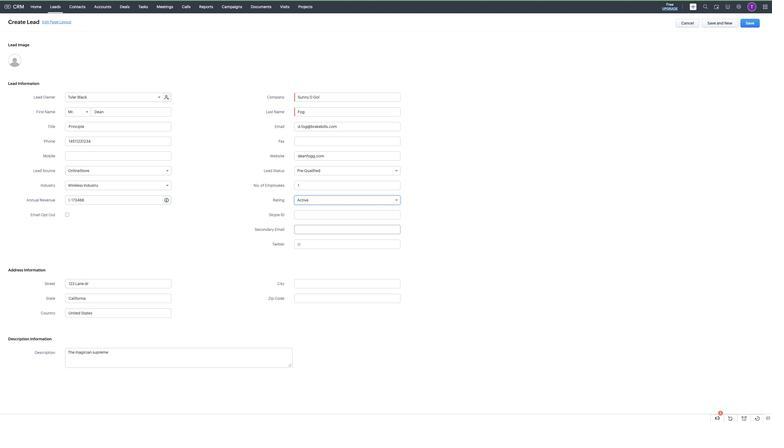 Task type: vqa. For each thing, say whether or not it's contained in the screenshot.
top the Description
yes



Task type: describe. For each thing, give the bounding box(es) containing it.
tyler
[[68, 95, 77, 99]]

upgrade
[[662, 7, 678, 11]]

of
[[261, 183, 264, 188]]

lead source
[[33, 169, 55, 173]]

phone
[[44, 139, 55, 144]]

projects link
[[294, 0, 317, 13]]

first
[[36, 110, 44, 114]]

OnlineStore field
[[65, 166, 171, 176]]

active
[[297, 198, 309, 202]]

skype
[[269, 213, 280, 217]]

calls link
[[178, 0, 195, 13]]

tasks
[[138, 4, 148, 9]]

qualified
[[304, 169, 320, 173]]

code
[[275, 297, 285, 301]]

free
[[667, 2, 674, 7]]

lead for lead image
[[8, 43, 17, 47]]

email for email opt out
[[30, 213, 40, 217]]

2
[[720, 412, 722, 415]]

pre-
[[297, 169, 304, 173]]

meetings
[[157, 4, 173, 9]]

create menu image
[[690, 3, 697, 10]]

lead left the edit at top left
[[27, 19, 39, 25]]

lead for lead owner
[[34, 95, 42, 99]]

calls
[[182, 4, 191, 9]]

layout
[[59, 20, 71, 24]]

image
[[18, 43, 29, 47]]

description for description
[[35, 351, 55, 355]]

1 industry from the left
[[41, 183, 55, 188]]

campaigns link
[[218, 0, 247, 13]]

owner
[[43, 95, 55, 99]]

fax
[[279, 139, 285, 144]]

page
[[50, 20, 59, 24]]

annual revenue
[[27, 198, 55, 202]]

information for description information
[[30, 337, 52, 341]]

Mr. field
[[65, 108, 91, 116]]

revenue
[[40, 198, 55, 202]]

twitter
[[272, 242, 285, 247]]

name for first name
[[45, 110, 55, 114]]

street
[[45, 282, 55, 286]]

Active field
[[294, 196, 401, 205]]

save and new
[[708, 21, 733, 25]]

reports link
[[195, 0, 218, 13]]

image image
[[8, 54, 21, 67]]

annual
[[27, 198, 39, 202]]

crm link
[[4, 4, 24, 10]]

skype id
[[269, 213, 285, 217]]

lead for lead status
[[264, 169, 273, 173]]

tyler black
[[68, 95, 87, 99]]

create lead edit page layout
[[8, 19, 71, 25]]

onlinestore
[[68, 169, 89, 173]]

profile element
[[745, 0, 760, 13]]

zip
[[268, 297, 274, 301]]

lead for lead information
[[8, 81, 17, 86]]

black
[[77, 95, 87, 99]]

create
[[8, 19, 26, 25]]

employees
[[265, 183, 285, 188]]

state
[[46, 297, 55, 301]]

zip code
[[268, 297, 285, 301]]

wireless
[[68, 183, 83, 188]]

company
[[267, 95, 285, 99]]

id
[[281, 213, 285, 217]]

Tyler Black field
[[65, 93, 163, 102]]

address
[[8, 268, 23, 273]]

edit
[[42, 20, 49, 24]]

reports
[[199, 4, 213, 9]]

secondary email
[[255, 228, 285, 232]]

accounts link
[[90, 0, 116, 13]]

new
[[725, 21, 733, 25]]

lead owner
[[34, 95, 55, 99]]

opt
[[41, 213, 48, 217]]



Task type: locate. For each thing, give the bounding box(es) containing it.
0 horizontal spatial save
[[708, 21, 716, 25]]

documents link
[[247, 0, 276, 13]]

email opt out
[[30, 213, 55, 217]]

2 vertical spatial information
[[30, 337, 52, 341]]

email for email
[[275, 125, 285, 129]]

calendar image
[[715, 4, 719, 9]]

campaigns
[[222, 4, 242, 9]]

edit page layout link
[[42, 20, 71, 24]]

@
[[297, 242, 301, 247]]

0 vertical spatial email
[[275, 125, 285, 129]]

save for save
[[746, 21, 755, 25]]

0 vertical spatial information
[[18, 81, 39, 86]]

1 horizontal spatial industry
[[84, 183, 98, 188]]

information down country
[[30, 337, 52, 341]]

2 industry from the left
[[84, 183, 98, 188]]

industry inside field
[[84, 183, 98, 188]]

secondary
[[255, 228, 274, 232]]

0 horizontal spatial description
[[8, 337, 29, 341]]

mobile
[[43, 154, 55, 158]]

no. of employees
[[254, 183, 285, 188]]

contacts
[[69, 4, 86, 9]]

None text field
[[295, 93, 400, 102], [294, 107, 401, 117], [91, 108, 171, 116], [65, 137, 171, 146], [294, 137, 401, 146], [65, 152, 171, 161], [71, 196, 171, 205], [294, 210, 401, 220], [302, 240, 400, 249], [294, 279, 401, 289], [65, 294, 171, 303], [294, 294, 401, 303], [65, 309, 171, 318], [295, 93, 400, 102], [294, 107, 401, 117], [91, 108, 171, 116], [65, 137, 171, 146], [294, 137, 401, 146], [65, 152, 171, 161], [71, 196, 171, 205], [294, 210, 401, 220], [302, 240, 400, 249], [294, 279, 401, 289], [65, 294, 171, 303], [294, 294, 401, 303], [65, 309, 171, 318]]

save left and
[[708, 21, 716, 25]]

name right last
[[274, 110, 285, 114]]

information for address information
[[24, 268, 46, 273]]

country
[[41, 311, 55, 316]]

1 vertical spatial description
[[35, 351, 55, 355]]

home link
[[26, 0, 46, 13]]

wireless industry
[[68, 183, 98, 188]]

city
[[277, 282, 285, 286]]

1 horizontal spatial name
[[274, 110, 285, 114]]

save and new button
[[702, 19, 738, 28]]

save button
[[741, 19, 760, 28]]

deals link
[[116, 0, 134, 13]]

status
[[273, 169, 285, 173]]

email up twitter
[[275, 228, 285, 232]]

save inside button
[[746, 21, 755, 25]]

lead down image on the top left of page
[[8, 81, 17, 86]]

lead status
[[264, 169, 285, 173]]

email up fax
[[275, 125, 285, 129]]

0 horizontal spatial name
[[45, 110, 55, 114]]

contacts link
[[65, 0, 90, 13]]

description for description information
[[8, 337, 29, 341]]

mr.
[[68, 110, 74, 114]]

no.
[[254, 183, 260, 188]]

save inside button
[[708, 21, 716, 25]]

name right "first"
[[45, 110, 55, 114]]

0 horizontal spatial industry
[[41, 183, 55, 188]]

save
[[708, 21, 716, 25], [746, 21, 755, 25]]

None text field
[[65, 122, 171, 131], [294, 122, 401, 131], [294, 152, 401, 161], [294, 181, 401, 190], [294, 225, 401, 234], [65, 279, 171, 289], [65, 349, 292, 368], [65, 122, 171, 131], [294, 122, 401, 131], [294, 152, 401, 161], [294, 181, 401, 190], [294, 225, 401, 234], [65, 279, 171, 289], [65, 349, 292, 368]]

title
[[48, 125, 55, 129]]

email left opt
[[30, 213, 40, 217]]

0 vertical spatial description
[[8, 337, 29, 341]]

tasks link
[[134, 0, 152, 13]]

None field
[[295, 93, 400, 102], [65, 309, 171, 318], [295, 93, 400, 102], [65, 309, 171, 318]]

save down profile element
[[746, 21, 755, 25]]

first name
[[36, 110, 55, 114]]

industry right wireless on the top left of the page
[[84, 183, 98, 188]]

1 horizontal spatial description
[[35, 351, 55, 355]]

email
[[275, 125, 285, 129], [30, 213, 40, 217], [275, 228, 285, 232]]

search image
[[703, 4, 708, 9]]

out
[[49, 213, 55, 217]]

cancel button
[[676, 19, 700, 28]]

information right the address
[[24, 268, 46, 273]]

projects
[[298, 4, 313, 9]]

source
[[43, 169, 55, 173]]

information
[[18, 81, 39, 86], [24, 268, 46, 273], [30, 337, 52, 341]]

website
[[270, 154, 285, 158]]

2 name from the left
[[274, 110, 285, 114]]

deals
[[120, 4, 130, 9]]

crm
[[13, 4, 24, 10]]

lead left "source"
[[33, 169, 42, 173]]

documents
[[251, 4, 272, 9]]

profile image
[[748, 2, 757, 11]]

last name
[[266, 110, 285, 114]]

1 vertical spatial email
[[30, 213, 40, 217]]

industry
[[41, 183, 55, 188], [84, 183, 98, 188]]

description information
[[8, 337, 52, 341]]

1 vertical spatial information
[[24, 268, 46, 273]]

free upgrade
[[662, 2, 678, 11]]

pre-qualified
[[297, 169, 320, 173]]

cancel
[[682, 21, 694, 25]]

lead left status
[[264, 169, 273, 173]]

1 horizontal spatial save
[[746, 21, 755, 25]]

2 vertical spatial email
[[275, 228, 285, 232]]

leads
[[50, 4, 61, 9]]

1 name from the left
[[45, 110, 55, 114]]

name
[[45, 110, 55, 114], [274, 110, 285, 114]]

leads link
[[46, 0, 65, 13]]

visits
[[280, 4, 290, 9]]

accounts
[[94, 4, 111, 9]]

description
[[8, 337, 29, 341], [35, 351, 55, 355]]

home
[[31, 4, 41, 9]]

create menu element
[[687, 0, 700, 13]]

information up lead owner
[[18, 81, 39, 86]]

last
[[266, 110, 273, 114]]

Wireless Industry field
[[65, 181, 171, 190]]

visits link
[[276, 0, 294, 13]]

and
[[717, 21, 724, 25]]

save for save and new
[[708, 21, 716, 25]]

lead left image
[[8, 43, 17, 47]]

address information
[[8, 268, 46, 273]]

name for last name
[[274, 110, 285, 114]]

lead for lead source
[[33, 169, 42, 173]]

lead information
[[8, 81, 39, 86]]

meetings link
[[152, 0, 178, 13]]

Pre-Qualified field
[[294, 166, 401, 176]]

rating
[[273, 198, 285, 202]]

industry up revenue
[[41, 183, 55, 188]]

lead left owner
[[34, 95, 42, 99]]

search element
[[700, 0, 711, 13]]

1 save from the left
[[708, 21, 716, 25]]

information for lead information
[[18, 81, 39, 86]]

lead image
[[8, 43, 29, 47]]

$
[[68, 198, 70, 202]]

2 save from the left
[[746, 21, 755, 25]]



